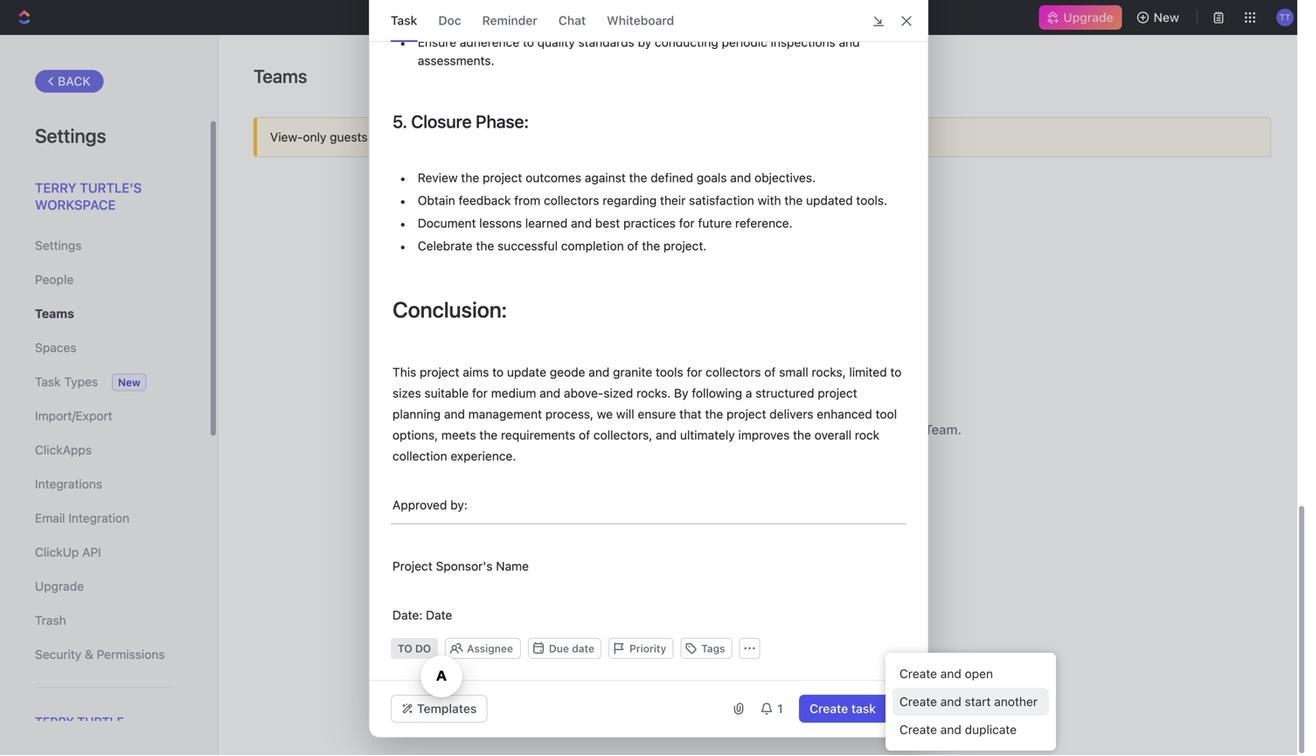 Task type: describe. For each thing, give the bounding box(es) containing it.
now,
[[758, 422, 786, 437]]

and down geode
[[540, 386, 561, 400]]

objectives.
[[755, 171, 816, 185]]

clickapps link
[[35, 435, 174, 465]]

and inside 'create and start another' button
[[941, 695, 962, 709]]

requirements
[[501, 428, 576, 442]]

options,
[[393, 428, 438, 442]]

1 vertical spatial for
[[687, 365, 702, 379]]

future
[[698, 216, 732, 230]]

back link
[[35, 70, 104, 93]]

to right aims
[[492, 365, 504, 379]]

planning
[[393, 407, 441, 421]]

above-
[[564, 386, 604, 400]]

teams inside settings 'element'
[[35, 306, 74, 321]]

manage
[[477, 12, 522, 27]]

clickup api link
[[35, 538, 174, 567]]

satisfaction
[[689, 193, 754, 208]]

&
[[85, 648, 93, 662]]

2 horizontal spatial of
[[765, 365, 776, 379]]

outcomes
[[526, 171, 582, 185]]

meets
[[441, 428, 476, 442]]

people link
[[35, 265, 174, 295]]

don't
[[589, 422, 621, 437]]

create and duplicate button
[[893, 716, 1049, 744]]

turtle
[[77, 715, 124, 729]]

teams up view-
[[254, 65, 307, 87]]

to inside track and manage any risks that may arise during the implementation phase. ensure adherence to quality standards by conducting periodic inspections and assessments.
[[523, 35, 534, 49]]

review
[[418, 171, 458, 185]]

and inside create and open 'button'
[[941, 667, 962, 681]]

guests
[[330, 130, 368, 144]]

clickup api
[[35, 545, 101, 560]]

upgrade link inside settings 'element'
[[35, 572, 174, 602]]

task
[[852, 702, 876, 716]]

and right track
[[452, 12, 473, 27]]

have
[[625, 422, 654, 437]]

teams link
[[35, 299, 174, 329]]

conducting
[[655, 35, 719, 49]]

teams left the right
[[682, 422, 722, 437]]

goals
[[697, 171, 727, 185]]

name
[[496, 559, 529, 574]]

project sponsor's name
[[393, 559, 529, 574]]

arise
[[630, 12, 657, 27]]

new
[[896, 422, 921, 437]]

adding
[[840, 422, 882, 437]]

turtle's
[[80, 180, 142, 195]]

the up experience.
[[479, 428, 498, 442]]

chat button
[[559, 0, 586, 41]]

view-only guests who are added to teams will automatically be converted to paid guests.
[[270, 130, 777, 144]]

1 horizontal spatial by
[[822, 422, 837, 437]]

by
[[674, 386, 689, 400]]

medium
[[491, 386, 536, 400]]

that inside track and manage any risks that may arise during the implementation phase. ensure adherence to quality standards by conducting periodic inspections and assessments.
[[578, 12, 600, 27]]

with
[[758, 193, 781, 208]]

and up meets on the left bottom
[[444, 407, 465, 421]]

to right limited
[[891, 365, 902, 379]]

create and start another button
[[893, 688, 1049, 716]]

teams right closure
[[473, 130, 509, 144]]

feedback
[[459, 193, 511, 208]]

updated
[[806, 193, 853, 208]]

trash
[[35, 613, 66, 628]]

email integration link
[[35, 504, 174, 533]]

project inside review the project outcomes against the defined goals and objectives. obtain feedback from collectors regarding their satisfaction with the updated tools. document lessons learned and best practices for future reference. celebrate the successful completion of the project.
[[483, 171, 522, 185]]

any for risks
[[525, 12, 545, 27]]

project
[[393, 559, 433, 574]]

collectors inside review the project outcomes against the defined goals and objectives. obtain feedback from collectors regarding their satisfaction with the updated tools. document lessons learned and best practices for future reference. celebrate the successful completion of the project.
[[544, 193, 599, 208]]

create and open button
[[893, 660, 1049, 688]]

1 horizontal spatial a
[[886, 422, 893, 437]]

successful
[[498, 239, 558, 253]]

the down lessons at the top left of the page
[[476, 239, 494, 253]]

to right the added
[[458, 130, 469, 144]]

whiteboard button
[[607, 0, 674, 41]]

and inside create and duplicate button
[[941, 723, 962, 737]]

rocks,
[[812, 365, 846, 379]]

date
[[426, 608, 452, 623]]

and up the completion
[[571, 216, 592, 230]]

rocks.
[[637, 386, 671, 400]]

0 vertical spatial upgrade link
[[1039, 5, 1122, 30]]

chat
[[559, 13, 586, 28]]

best
[[595, 216, 620, 230]]

improves
[[738, 428, 790, 442]]

spaces
[[35, 341, 76, 355]]

settings element
[[0, 35, 219, 756]]

during
[[660, 12, 697, 27]]

email
[[35, 511, 65, 526]]

new inside new "button"
[[1154, 10, 1180, 24]]

and right goals
[[730, 171, 751, 185]]

tools.
[[856, 193, 888, 208]]

reminder button
[[482, 0, 538, 41]]

upgrade inside settings 'element'
[[35, 579, 84, 594]]

implementation
[[722, 12, 809, 27]]

create for create and duplicate
[[900, 723, 937, 737]]

start inside button
[[965, 695, 991, 709]]

project up enhanced
[[818, 386, 858, 400]]

workspace
[[35, 197, 116, 212]]

completion
[[561, 239, 624, 253]]

search... button
[[460, 5, 796, 30]]

ultimately
[[680, 428, 735, 442]]

to left paid
[[690, 130, 702, 144]]

limited
[[849, 365, 887, 379]]

of inside review the project outcomes against the defined goals and objectives. obtain feedback from collectors regarding their satisfaction with the updated tools. document lessons learned and best practices for future reference. celebrate the successful completion of the project.
[[627, 239, 639, 253]]

the down following
[[705, 407, 723, 421]]

only
[[303, 130, 327, 144]]

closure
[[411, 111, 472, 132]]

view-
[[270, 130, 303, 144]]

0 vertical spatial will
[[513, 130, 531, 144]]

approved
[[393, 498, 447, 512]]

permissions
[[97, 648, 165, 662]]

terry for terry turtle's workspace
[[35, 180, 76, 195]]

tools
[[656, 365, 683, 379]]

the right the with
[[785, 193, 803, 208]]

update
[[507, 365, 547, 379]]

the up regarding
[[629, 171, 647, 185]]

and up above-
[[589, 365, 610, 379]]

collection
[[393, 449, 447, 463]]

whiteboard
[[607, 13, 674, 28]]

create and start another
[[900, 695, 1038, 709]]



Task type: locate. For each thing, give the bounding box(es) containing it.
and down create and start another
[[941, 723, 962, 737]]

project.
[[664, 239, 707, 253]]

1 vertical spatial terry
[[35, 715, 74, 729]]

open
[[965, 667, 993, 681]]

security & permissions link
[[35, 640, 174, 670]]

defined
[[651, 171, 693, 185]]

terry for terry turtle
[[35, 715, 74, 729]]

1 horizontal spatial start
[[965, 695, 991, 709]]

1 vertical spatial task
[[35, 375, 61, 389]]

1 vertical spatial by
[[822, 422, 837, 437]]

settings
[[35, 124, 106, 147], [35, 238, 82, 253]]

will inside this project aims to update geode and granite tools for collectors of small rocks, limited to sizes suitable for medium and above-sized rocks. by following a structured project planning and management process, we will ensure that the project delivers enhanced tool options, meets the requirements of collectors, and ultimately improves the overall rock collection experience.
[[616, 407, 635, 421]]

any for teams
[[657, 422, 679, 437]]

integration
[[68, 511, 130, 526]]

the inside track and manage any risks that may arise during the implementation phase. ensure adherence to quality standards by conducting periodic inspections and assessments.
[[700, 12, 718, 27]]

api
[[82, 545, 101, 560]]

and
[[452, 12, 473, 27], [839, 35, 860, 49], [730, 171, 751, 185], [571, 216, 592, 230], [589, 365, 610, 379], [540, 386, 561, 400], [444, 407, 465, 421], [656, 428, 677, 442], [941, 667, 962, 681], [941, 695, 962, 709], [941, 723, 962, 737]]

the
[[700, 12, 718, 27], [461, 171, 479, 185], [629, 171, 647, 185], [785, 193, 803, 208], [476, 239, 494, 253], [642, 239, 660, 253], [705, 407, 723, 421], [479, 428, 498, 442], [793, 428, 811, 442]]

search...
[[613, 10, 663, 24]]

0 vertical spatial a
[[746, 386, 752, 400]]

project
[[483, 171, 522, 185], [420, 365, 459, 379], [818, 386, 858, 400], [727, 407, 766, 421]]

terry left turtle at the left bottom of the page
[[35, 715, 74, 729]]

terry inside terry turtle's workspace
[[35, 180, 76, 195]]

that down by
[[680, 407, 702, 421]]

2 vertical spatial of
[[579, 428, 590, 442]]

the down delivers
[[793, 428, 811, 442]]

upgrade link
[[1039, 5, 1122, 30], [35, 572, 174, 602]]

1 horizontal spatial any
[[657, 422, 679, 437]]

1 vertical spatial that
[[680, 407, 702, 421]]

this project aims to update geode and granite tools for collectors of small rocks, limited to sizes suitable for medium and above-sized rocks. by following a structured project planning and management process, we will ensure that the project delivers enhanced tool options, meets the requirements of collectors, and ultimately improves the overall rock collection experience.
[[393, 365, 905, 463]]

2 settings from the top
[[35, 238, 82, 253]]

start down open
[[965, 695, 991, 709]]

a
[[746, 386, 752, 400], [886, 422, 893, 437]]

assessments.
[[418, 53, 495, 68]]

conclusion: dialog
[[369, 0, 929, 738]]

0 vertical spatial of
[[627, 239, 639, 253]]

reminder
[[482, 13, 538, 28]]

0 horizontal spatial start
[[790, 422, 818, 437]]

duplicate
[[965, 723, 1017, 737]]

import/export
[[35, 409, 113, 423]]

1 vertical spatial will
[[616, 407, 635, 421]]

0 vertical spatial new
[[1154, 10, 1180, 24]]

sponsor's
[[436, 559, 493, 574]]

1 vertical spatial collectors
[[706, 365, 761, 379]]

are
[[398, 130, 416, 144]]

quality
[[537, 35, 575, 49]]

2 vertical spatial for
[[472, 386, 488, 400]]

rock
[[855, 428, 880, 442]]

create for create and open
[[900, 667, 937, 681]]

0 vertical spatial settings
[[35, 124, 106, 147]]

1 vertical spatial a
[[886, 422, 893, 437]]

by inside track and manage any risks that may arise during the implementation phase. ensure adherence to quality standards by conducting periodic inspections and assessments.
[[638, 35, 652, 49]]

people
[[35, 272, 74, 287]]

teams down 'people'
[[35, 306, 74, 321]]

2 terry from the top
[[35, 715, 74, 729]]

any
[[525, 12, 545, 27], [657, 422, 679, 437]]

following
[[692, 386, 742, 400]]

0 horizontal spatial by
[[638, 35, 652, 49]]

0 horizontal spatial any
[[525, 12, 545, 27]]

1 horizontal spatial will
[[616, 407, 635, 421]]

and down phase.
[[839, 35, 860, 49]]

terry up "workspace"
[[35, 180, 76, 195]]

team.
[[925, 422, 962, 437]]

for up by
[[687, 365, 702, 379]]

collectors,
[[594, 428, 653, 442]]

teams
[[254, 65, 307, 87], [473, 130, 509, 144], [35, 306, 74, 321], [682, 422, 722, 437]]

5. closure phase:
[[393, 111, 529, 132]]

1 vertical spatial upgrade
[[35, 579, 84, 594]]

project up suitable
[[420, 365, 459, 379]]

collectors inside this project aims to update geode and granite tools for collectors of small rocks, limited to sizes suitable for medium and above-sized rocks. by following a structured project planning and management process, we will ensure that the project delivers enhanced tool options, meets the requirements of collectors, and ultimately improves the overall rock collection experience.
[[706, 365, 761, 379]]

small
[[779, 365, 809, 379]]

granite
[[613, 365, 652, 379]]

another
[[994, 695, 1038, 709]]

upgrade link left new "button"
[[1039, 5, 1122, 30]]

settings link
[[35, 231, 174, 261]]

upgrade link up "trash" link
[[35, 572, 174, 602]]

reference.
[[735, 216, 793, 230]]

suitable
[[425, 386, 469, 400]]

0 vertical spatial for
[[679, 216, 695, 230]]

task for task types
[[35, 375, 61, 389]]

by down enhanced
[[822, 422, 837, 437]]

1 vertical spatial any
[[657, 422, 679, 437]]

you
[[563, 422, 586, 437]]

experience.
[[451, 449, 516, 463]]

security & permissions
[[35, 648, 165, 662]]

start down delivers
[[790, 422, 818, 437]]

upgrade left new "button"
[[1064, 10, 1114, 24]]

1 vertical spatial upgrade link
[[35, 572, 174, 602]]

spaces link
[[35, 333, 174, 363]]

the right "during" on the right
[[700, 12, 718, 27]]

trash link
[[35, 606, 174, 636]]

collectors up following
[[706, 365, 761, 379]]

1 horizontal spatial task
[[391, 13, 417, 28]]

will left automatically at the left of page
[[513, 130, 531, 144]]

a right following
[[746, 386, 752, 400]]

new inside settings 'element'
[[118, 376, 140, 389]]

1 horizontal spatial new
[[1154, 10, 1180, 24]]

that left may
[[578, 12, 600, 27]]

create left the task
[[810, 702, 848, 716]]

date:
[[393, 608, 423, 623]]

new button
[[1129, 3, 1190, 31]]

ensure
[[418, 35, 456, 49]]

process,
[[545, 407, 594, 421]]

0 horizontal spatial upgrade
[[35, 579, 84, 594]]

task left types
[[35, 375, 61, 389]]

email integration
[[35, 511, 130, 526]]

1 terry from the top
[[35, 180, 76, 195]]

by down the whiteboard
[[638, 35, 652, 49]]

and down ensure
[[656, 428, 677, 442]]

any left risks
[[525, 12, 545, 27]]

1 horizontal spatial upgrade
[[1064, 10, 1114, 24]]

geode
[[550, 365, 585, 379]]

1 horizontal spatial of
[[627, 239, 639, 253]]

back
[[58, 74, 91, 88]]

create down create and start another
[[900, 723, 937, 737]]

0 vertical spatial by
[[638, 35, 652, 49]]

integrations link
[[35, 470, 174, 499]]

will right we
[[616, 407, 635, 421]]

task
[[391, 13, 417, 28], [35, 375, 61, 389]]

who
[[371, 130, 395, 144]]

by
[[638, 35, 652, 49], [822, 422, 837, 437]]

create up create and start another
[[900, 667, 937, 681]]

for down aims
[[472, 386, 488, 400]]

task types
[[35, 375, 98, 389]]

create for create task
[[810, 702, 848, 716]]

to left quality
[[523, 35, 534, 49]]

task left track
[[391, 13, 417, 28]]

1 vertical spatial of
[[765, 365, 776, 379]]

1 horizontal spatial collectors
[[706, 365, 761, 379]]

doc
[[438, 13, 461, 28]]

1 vertical spatial new
[[118, 376, 140, 389]]

for up project.
[[679, 216, 695, 230]]

0 vertical spatial that
[[578, 12, 600, 27]]

inspections
[[771, 35, 836, 49]]

phase:
[[476, 111, 529, 132]]

1 horizontal spatial that
[[680, 407, 702, 421]]

track
[[418, 12, 449, 27]]

the down the practices
[[642, 239, 660, 253]]

1 horizontal spatial upgrade link
[[1039, 5, 1122, 30]]

0 horizontal spatial of
[[579, 428, 590, 442]]

ensure
[[638, 407, 676, 421]]

for
[[679, 216, 695, 230], [687, 365, 702, 379], [472, 386, 488, 400]]

create for create and start another
[[900, 695, 937, 709]]

a down tool
[[886, 422, 893, 437]]

0 horizontal spatial will
[[513, 130, 531, 144]]

project up feedback
[[483, 171, 522, 185]]

task inside settings 'element'
[[35, 375, 61, 389]]

sizes
[[393, 386, 421, 400]]

the up feedback
[[461, 171, 479, 185]]

1 settings from the top
[[35, 124, 106, 147]]

settings up 'people'
[[35, 238, 82, 253]]

0 horizontal spatial task
[[35, 375, 61, 389]]

upgrade
[[1064, 10, 1114, 24], [35, 579, 84, 594]]

will
[[513, 130, 531, 144], [616, 407, 635, 421]]

this
[[393, 365, 416, 379]]

guests.
[[732, 130, 774, 144]]

upgrade down clickup
[[35, 579, 84, 594]]

1 vertical spatial start
[[965, 695, 991, 709]]

by:
[[450, 498, 468, 512]]

that inside this project aims to update geode and granite tools for collectors of small rocks, limited to sizes suitable for medium and above-sized rocks. by following a structured project planning and management process, we will ensure that the project delivers enhanced tool options, meets the requirements of collectors, and ultimately improves the overall rock collection experience.
[[680, 407, 702, 421]]

create inside 'button'
[[900, 667, 937, 681]]

settings inside settings link
[[35, 238, 82, 253]]

terry turtle
[[35, 715, 124, 729]]

types
[[64, 375, 98, 389]]

any inside track and manage any risks that may arise during the implementation phase. ensure adherence to quality standards by conducting periodic inspections and assessments.
[[525, 12, 545, 27]]

project up the right
[[727, 407, 766, 421]]

5.
[[393, 111, 407, 132]]

task for task
[[391, 13, 417, 28]]

and left open
[[941, 667, 962, 681]]

create inside the conclusion: dialog
[[810, 702, 848, 716]]

of down the practices
[[627, 239, 639, 253]]

0 vertical spatial any
[[525, 12, 545, 27]]

sized
[[604, 386, 633, 400]]

import/export link
[[35, 401, 174, 431]]

0 vertical spatial upgrade
[[1064, 10, 1114, 24]]

0 horizontal spatial collectors
[[544, 193, 599, 208]]

new
[[1154, 10, 1180, 24], [118, 376, 140, 389]]

and down 'create and open' on the bottom right of the page
[[941, 695, 962, 709]]

task inside the conclusion: dialog
[[391, 13, 417, 28]]

any down ensure
[[657, 422, 679, 437]]

0 horizontal spatial that
[[578, 12, 600, 27]]

settings down back link
[[35, 124, 106, 147]]

0 horizontal spatial upgrade link
[[35, 572, 174, 602]]

date: date
[[393, 608, 452, 623]]

collectors down outcomes
[[544, 193, 599, 208]]

automatically
[[534, 130, 609, 144]]

create down 'create and open' on the bottom right of the page
[[900, 695, 937, 709]]

0 horizontal spatial a
[[746, 386, 752, 400]]

adherence
[[460, 35, 520, 49]]

of down process,
[[579, 428, 590, 442]]

0 horizontal spatial new
[[118, 376, 140, 389]]

0 vertical spatial collectors
[[544, 193, 599, 208]]

for inside review the project outcomes against the defined goals and objectives. obtain feedback from collectors regarding their satisfaction with the updated tools. document lessons learned and best practices for future reference. celebrate the successful completion of the project.
[[679, 216, 695, 230]]

0 vertical spatial start
[[790, 422, 818, 437]]

conclusion:
[[393, 297, 507, 323]]

a inside this project aims to update geode and granite tools for collectors of small rocks, limited to sizes suitable for medium and above-sized rocks. by following a structured project planning and management process, we will ensure that the project delivers enhanced tool options, meets the requirements of collectors, and ultimately improves the overall rock collection experience.
[[746, 386, 752, 400]]

tool
[[876, 407, 897, 421]]

create task
[[810, 702, 876, 716]]

1 vertical spatial settings
[[35, 238, 82, 253]]

of left small
[[765, 365, 776, 379]]

0 vertical spatial terry
[[35, 180, 76, 195]]

0 vertical spatial task
[[391, 13, 417, 28]]



Task type: vqa. For each thing, say whether or not it's contained in the screenshot.
that to the left
yes



